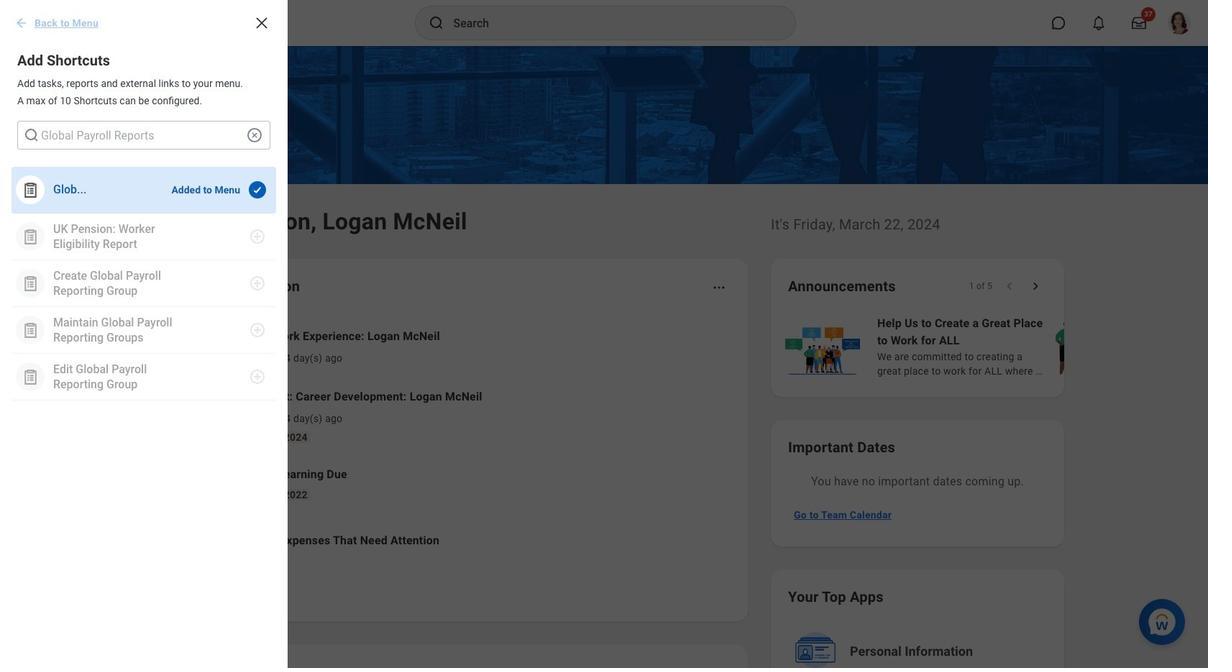 Task type: describe. For each thing, give the bounding box(es) containing it.
Search field
[[17, 121, 270, 150]]

check small image
[[249, 181, 266, 199]]

0 horizontal spatial search image
[[23, 127, 40, 144]]

inbox image
[[182, 336, 204, 358]]

chevron right small image
[[1029, 279, 1043, 293]]

x circle image
[[246, 127, 263, 144]]

arrow left image
[[14, 16, 29, 30]]

chevron left small image
[[1003, 279, 1017, 293]]

clipboard image
[[21, 181, 39, 199]]

inbox large image
[[1132, 16, 1147, 30]]



Task type: vqa. For each thing, say whether or not it's contained in the screenshot.
banner in the top of the page
yes



Task type: locate. For each thing, give the bounding box(es) containing it.
list
[[0, 167, 288, 412], [783, 314, 1208, 380], [161, 317, 731, 570]]

status
[[969, 281, 993, 292]]

banner
[[0, 0, 1208, 46]]

profile logan mcneil element
[[1160, 7, 1200, 39]]

global navigation dialog
[[0, 0, 288, 668]]

search image
[[428, 14, 445, 32], [23, 127, 40, 144]]

0 vertical spatial search image
[[428, 14, 445, 32]]

1 horizontal spatial search image
[[428, 14, 445, 32]]

x image
[[253, 14, 270, 32]]

main content
[[0, 46, 1208, 668]]

1 vertical spatial search image
[[23, 127, 40, 144]]

notifications large image
[[1092, 16, 1106, 30]]



